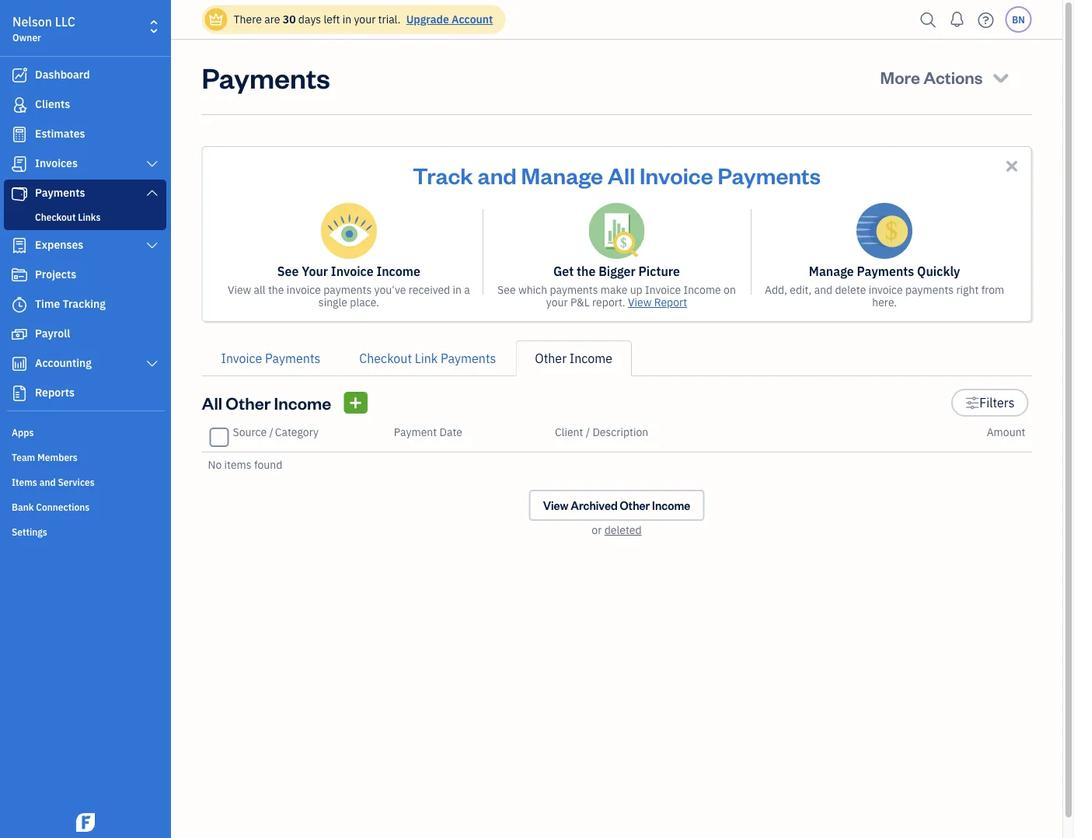 Task type: vqa. For each thing, say whether or not it's contained in the screenshot.
Dashboard link
yes



Task type: describe. For each thing, give the bounding box(es) containing it.
nelson
[[12, 14, 52, 30]]

manage payments quickly image
[[857, 203, 913, 259]]

items and services link
[[4, 470, 166, 493]]

links
[[78, 211, 101, 223]]

picture
[[639, 263, 680, 280]]

clients
[[35, 97, 70, 111]]

apps link
[[4, 420, 166, 443]]

chart image
[[10, 356, 29, 372]]

see for your
[[277, 263, 299, 280]]

invoice payments
[[221, 350, 321, 367]]

checkout for checkout link payments
[[359, 350, 412, 367]]

amount
[[987, 425, 1026, 439]]

items
[[12, 476, 37, 488]]

chevron large down image
[[145, 239, 159, 252]]

get the bigger picture
[[554, 263, 680, 280]]

payroll link
[[4, 320, 166, 348]]

chevrondown image
[[990, 66, 1012, 88]]

chevron large down image for payments
[[145, 187, 159, 199]]

bn
[[1012, 13, 1025, 26]]

team members link
[[4, 445, 166, 468]]

more actions button
[[867, 58, 1026, 96]]

there
[[234, 12, 262, 26]]

1 vertical spatial all
[[202, 391, 222, 414]]

which
[[519, 283, 547, 297]]

get
[[554, 263, 574, 280]]

or
[[592, 523, 602, 537]]

on
[[724, 283, 736, 297]]

freshbooks image
[[73, 813, 98, 832]]

expenses
[[35, 238, 83, 252]]

reports
[[35, 385, 75, 400]]

make
[[601, 283, 628, 297]]

0 horizontal spatial other
[[226, 391, 271, 414]]

from
[[982, 283, 1005, 297]]

time tracking link
[[4, 291, 166, 319]]

payment
[[394, 425, 437, 439]]

projects
[[35, 267, 76, 281]]

view for view report
[[628, 295, 652, 309]]

chevron large down image for invoices
[[145, 158, 159, 170]]

nelson llc owner
[[12, 14, 75, 44]]

bank connections
[[12, 501, 90, 513]]

notifications image
[[945, 4, 970, 35]]

invoice for payments
[[869, 283, 903, 297]]

settings image
[[966, 393, 980, 412]]

your
[[302, 263, 328, 280]]

client
[[555, 425, 583, 439]]

settings link
[[4, 519, 166, 543]]

view report
[[628, 295, 687, 309]]

tracking
[[63, 297, 106, 311]]

found
[[254, 458, 282, 472]]

timer image
[[10, 297, 29, 313]]

client image
[[10, 97, 29, 113]]

projects link
[[4, 261, 166, 289]]

right
[[957, 283, 979, 297]]

apps
[[12, 426, 34, 439]]

description
[[593, 425, 649, 439]]

view inside see your invoice income view all the invoice payments you've received in a single place.
[[228, 283, 251, 297]]

income inside see which payments make up invoice income on your p&l report.
[[684, 283, 721, 297]]

/ for category
[[269, 425, 274, 439]]

view archived other income link
[[529, 490, 705, 521]]

upgrade account link
[[403, 12, 493, 26]]

link
[[415, 350, 438, 367]]

bank
[[12, 501, 34, 513]]

deleted
[[605, 523, 642, 537]]

your inside see which payments make up invoice income on your p&l report.
[[546, 295, 568, 309]]

dashboard link
[[4, 61, 166, 89]]

payments for add,
[[906, 283, 954, 297]]

accounting link
[[4, 350, 166, 378]]

add new other income entry image
[[349, 393, 363, 412]]

items and services
[[12, 476, 95, 488]]

payroll
[[35, 326, 70, 341]]

bigger
[[599, 263, 636, 280]]

days
[[298, 12, 321, 26]]

2 horizontal spatial other
[[620, 498, 650, 513]]

payment date
[[394, 425, 463, 439]]

team
[[12, 451, 35, 463]]

1 horizontal spatial all
[[608, 160, 635, 189]]

dashboard
[[35, 67, 90, 82]]

members
[[37, 451, 78, 463]]

0 vertical spatial your
[[354, 12, 376, 26]]

checkout link payments link
[[340, 341, 516, 376]]

expenses link
[[4, 232, 166, 260]]

invoices
[[35, 156, 78, 170]]

track and manage all invoice payments
[[413, 160, 821, 189]]

expense image
[[10, 238, 29, 253]]

invoice inside see which payments make up invoice income on your p&l report.
[[645, 283, 681, 297]]

estimates
[[35, 126, 85, 141]]

payment image
[[10, 186, 29, 201]]

place.
[[350, 295, 379, 309]]

invoice payments link
[[202, 341, 340, 376]]

crown image
[[208, 11, 224, 28]]

client / description
[[555, 425, 649, 439]]

date
[[440, 425, 463, 439]]

more actions
[[881, 66, 983, 88]]

see for which
[[498, 283, 516, 297]]

llc
[[55, 14, 75, 30]]

p&l
[[571, 295, 590, 309]]

here.
[[873, 295, 897, 309]]



Task type: locate. For each thing, give the bounding box(es) containing it.
time
[[35, 297, 60, 311]]

view left all
[[228, 283, 251, 297]]

payments inside manage payments quickly add, edit, and delete invoice payments right from here.
[[857, 263, 915, 280]]

or deleted
[[592, 523, 642, 537]]

and right items
[[39, 476, 56, 488]]

chevron large down image inside payments link
[[145, 187, 159, 199]]

1 vertical spatial checkout
[[359, 350, 412, 367]]

project image
[[10, 267, 29, 283]]

actions
[[924, 66, 983, 88]]

0 horizontal spatial manage
[[521, 160, 603, 189]]

payments link
[[4, 180, 166, 208]]

the inside see your invoice income view all the invoice payments you've received in a single place.
[[268, 283, 284, 297]]

0 vertical spatial the
[[577, 263, 596, 280]]

manage
[[521, 160, 603, 189], [809, 263, 854, 280]]

estimates link
[[4, 121, 166, 149]]

0 horizontal spatial your
[[354, 12, 376, 26]]

1 vertical spatial and
[[815, 283, 833, 297]]

invoice right delete
[[869, 283, 903, 297]]

and inside manage payments quickly add, edit, and delete invoice payments right from here.
[[815, 283, 833, 297]]

payment date button
[[394, 425, 463, 439]]

other up 'deleted'
[[620, 498, 650, 513]]

0 vertical spatial manage
[[521, 160, 603, 189]]

archived
[[571, 498, 618, 513]]

checkout
[[35, 211, 76, 223], [359, 350, 412, 367]]

2 vertical spatial chevron large down image
[[145, 358, 159, 370]]

0 horizontal spatial view
[[228, 283, 251, 297]]

deleted link
[[605, 523, 642, 537]]

checkout links link
[[7, 208, 163, 226]]

0 horizontal spatial all
[[202, 391, 222, 414]]

the right the 'get'
[[577, 263, 596, 280]]

team members
[[12, 451, 78, 463]]

view for view archived other income
[[543, 498, 569, 513]]

2 chevron large down image from the top
[[145, 187, 159, 199]]

0 vertical spatial all
[[608, 160, 635, 189]]

0 vertical spatial chevron large down image
[[145, 158, 159, 170]]

chevron large down image for accounting
[[145, 358, 159, 370]]

your left trial. in the left of the page
[[354, 12, 376, 26]]

checkout inside main 'element'
[[35, 211, 76, 223]]

category
[[275, 425, 319, 439]]

payments
[[202, 58, 330, 95], [718, 160, 821, 189], [35, 185, 85, 200], [857, 263, 915, 280], [265, 350, 321, 367], [441, 350, 496, 367]]

get the bigger picture image
[[589, 203, 645, 259]]

manage inside manage payments quickly add, edit, and delete invoice payments right from here.
[[809, 263, 854, 280]]

all
[[254, 283, 266, 297]]

close image
[[1003, 157, 1021, 175]]

3 chevron large down image from the top
[[145, 358, 159, 370]]

no
[[208, 458, 222, 472]]

owner
[[12, 31, 41, 44]]

in right left
[[343, 12, 352, 26]]

payments down quickly
[[906, 283, 954, 297]]

manage payments quickly add, edit, and delete invoice payments right from here.
[[765, 263, 1005, 309]]

1 horizontal spatial /
[[586, 425, 590, 439]]

view left archived
[[543, 498, 569, 513]]

chevron large down image inside invoices link
[[145, 158, 159, 170]]

your
[[354, 12, 376, 26], [546, 295, 568, 309]]

chevron large down image up chevron large down image
[[145, 187, 159, 199]]

quickly
[[918, 263, 961, 280]]

delete
[[835, 283, 866, 297]]

1 invoice from the left
[[287, 283, 321, 297]]

0 horizontal spatial the
[[268, 283, 284, 297]]

1 horizontal spatial in
[[453, 283, 462, 297]]

see which payments make up invoice income on your p&l report.
[[498, 283, 736, 309]]

other up source
[[226, 391, 271, 414]]

source / category
[[233, 425, 319, 439]]

invoice for your
[[287, 283, 321, 297]]

estimate image
[[10, 127, 29, 142]]

0 vertical spatial and
[[478, 160, 517, 189]]

your left the p&l in the right of the page
[[546, 295, 568, 309]]

see left "your"
[[277, 263, 299, 280]]

1 horizontal spatial invoice
[[869, 283, 903, 297]]

2 horizontal spatial and
[[815, 283, 833, 297]]

30
[[283, 12, 296, 26]]

and for services
[[39, 476, 56, 488]]

1 horizontal spatial manage
[[809, 263, 854, 280]]

invoice
[[287, 283, 321, 297], [869, 283, 903, 297]]

filters
[[980, 395, 1015, 411]]

add,
[[765, 283, 788, 297]]

payments inside manage payments quickly add, edit, and delete invoice payments right from here.
[[906, 283, 954, 297]]

report image
[[10, 386, 29, 401]]

payments
[[324, 283, 372, 297], [550, 283, 598, 297], [906, 283, 954, 297]]

filters button
[[952, 389, 1029, 417]]

payments inside see your invoice income view all the invoice payments you've received in a single place.
[[324, 283, 372, 297]]

0 horizontal spatial see
[[277, 263, 299, 280]]

1 horizontal spatial payments
[[550, 283, 598, 297]]

0 horizontal spatial /
[[269, 425, 274, 439]]

accounting
[[35, 356, 92, 370]]

checkout up expenses
[[35, 211, 76, 223]]

all
[[608, 160, 635, 189], [202, 391, 222, 414]]

3 payments from the left
[[906, 283, 954, 297]]

1 horizontal spatial checkout
[[359, 350, 412, 367]]

in inside see your invoice income view all the invoice payments you've received in a single place.
[[453, 283, 462, 297]]

the right all
[[268, 283, 284, 297]]

and inside main 'element'
[[39, 476, 56, 488]]

1 horizontal spatial your
[[546, 295, 568, 309]]

invoice inside see your invoice income view all the invoice payments you've received in a single place.
[[331, 263, 374, 280]]

source
[[233, 425, 267, 439]]

edit,
[[790, 283, 812, 297]]

chevron large down image inside accounting 'link'
[[145, 358, 159, 370]]

1 chevron large down image from the top
[[145, 158, 159, 170]]

1 horizontal spatial and
[[478, 160, 517, 189]]

upgrade
[[406, 12, 449, 26]]

2 vertical spatial other
[[620, 498, 650, 513]]

chevron large down image down payroll link
[[145, 358, 159, 370]]

1 vertical spatial manage
[[809, 263, 854, 280]]

other income link
[[516, 341, 632, 376]]

2 invoice from the left
[[869, 283, 903, 297]]

see your invoice income view all the invoice payments you've received in a single place.
[[228, 263, 470, 309]]

0 horizontal spatial and
[[39, 476, 56, 488]]

track
[[413, 160, 473, 189]]

1 vertical spatial the
[[268, 283, 284, 297]]

checkout left link
[[359, 350, 412, 367]]

1 vertical spatial chevron large down image
[[145, 187, 159, 199]]

all up get the bigger picture in the top of the page
[[608, 160, 635, 189]]

received
[[409, 283, 450, 297]]

0 vertical spatial in
[[343, 12, 352, 26]]

view archived other income
[[543, 498, 691, 513]]

2 / from the left
[[586, 425, 590, 439]]

payments down "your"
[[324, 283, 372, 297]]

0 vertical spatial see
[[277, 263, 299, 280]]

view right make
[[628, 295, 652, 309]]

up
[[630, 283, 643, 297]]

report
[[654, 295, 687, 309]]

1 vertical spatial other
[[226, 391, 271, 414]]

payments inside see which payments make up invoice income on your p&l report.
[[550, 283, 598, 297]]

0 horizontal spatial checkout
[[35, 211, 76, 223]]

see inside see which payments make up invoice income on your p&l report.
[[498, 283, 516, 297]]

invoice inside manage payments quickly add, edit, and delete invoice payments right from here.
[[869, 283, 903, 297]]

view
[[228, 283, 251, 297], [628, 295, 652, 309], [543, 498, 569, 513]]

account
[[452, 12, 493, 26]]

1 horizontal spatial view
[[543, 498, 569, 513]]

/ right source
[[269, 425, 274, 439]]

2 horizontal spatial view
[[628, 295, 652, 309]]

connections
[[36, 501, 90, 513]]

income inside see your invoice income view all the invoice payments you've received in a single place.
[[377, 263, 421, 280]]

/ for description
[[586, 425, 590, 439]]

2 payments from the left
[[550, 283, 598, 297]]

invoice image
[[10, 156, 29, 172]]

see left which
[[498, 283, 516, 297]]

payments down the 'get'
[[550, 283, 598, 297]]

/ right client
[[586, 425, 590, 439]]

payments for income
[[324, 283, 372, 297]]

all up no
[[202, 391, 222, 414]]

and right track
[[478, 160, 517, 189]]

checkout for checkout links
[[35, 211, 76, 223]]

1 horizontal spatial other
[[535, 350, 567, 367]]

main element
[[0, 0, 210, 838]]

1 / from the left
[[269, 425, 274, 439]]

more
[[881, 66, 920, 88]]

are
[[265, 12, 280, 26]]

see
[[277, 263, 299, 280], [498, 283, 516, 297]]

no items found
[[208, 458, 282, 472]]

in left a
[[453, 283, 462, 297]]

and for manage
[[478, 160, 517, 189]]

invoice down "your"
[[287, 283, 321, 297]]

settings
[[12, 526, 47, 538]]

1 vertical spatial see
[[498, 283, 516, 297]]

1 payments from the left
[[324, 283, 372, 297]]

a
[[464, 283, 470, 297]]

you've
[[374, 283, 406, 297]]

chevron large down image down estimates link at the top left of page
[[145, 158, 159, 170]]

clients link
[[4, 91, 166, 119]]

see your invoice income image
[[321, 203, 377, 259]]

1 horizontal spatial see
[[498, 283, 516, 297]]

other income
[[535, 350, 613, 367]]

search image
[[916, 8, 941, 31]]

1 vertical spatial your
[[546, 295, 568, 309]]

other down which
[[535, 350, 567, 367]]

1 horizontal spatial the
[[577, 263, 596, 280]]

amount button
[[987, 425, 1026, 439]]

invoices link
[[4, 150, 166, 178]]

go to help image
[[974, 8, 999, 31]]

0 horizontal spatial payments
[[324, 283, 372, 297]]

reports link
[[4, 379, 166, 407]]

money image
[[10, 327, 29, 342]]

and
[[478, 160, 517, 189], [815, 283, 833, 297], [39, 476, 56, 488]]

there are 30 days left in your trial. upgrade account
[[234, 12, 493, 26]]

see inside see your invoice income view all the invoice payments you've received in a single place.
[[277, 263, 299, 280]]

1 vertical spatial in
[[453, 283, 462, 297]]

payments inside main 'element'
[[35, 185, 85, 200]]

0 horizontal spatial invoice
[[287, 283, 321, 297]]

0 vertical spatial checkout
[[35, 211, 76, 223]]

0 vertical spatial other
[[535, 350, 567, 367]]

time tracking
[[35, 297, 106, 311]]

invoice inside see your invoice income view all the invoice payments you've received in a single place.
[[287, 283, 321, 297]]

checkout link payments
[[359, 350, 496, 367]]

income
[[377, 263, 421, 280], [684, 283, 721, 297], [570, 350, 613, 367], [274, 391, 331, 414], [652, 498, 691, 513]]

0 horizontal spatial in
[[343, 12, 352, 26]]

2 vertical spatial and
[[39, 476, 56, 488]]

dashboard image
[[10, 68, 29, 83]]

and right edit, in the top right of the page
[[815, 283, 833, 297]]

chevron large down image
[[145, 158, 159, 170], [145, 187, 159, 199], [145, 358, 159, 370]]

2 horizontal spatial payments
[[906, 283, 954, 297]]



